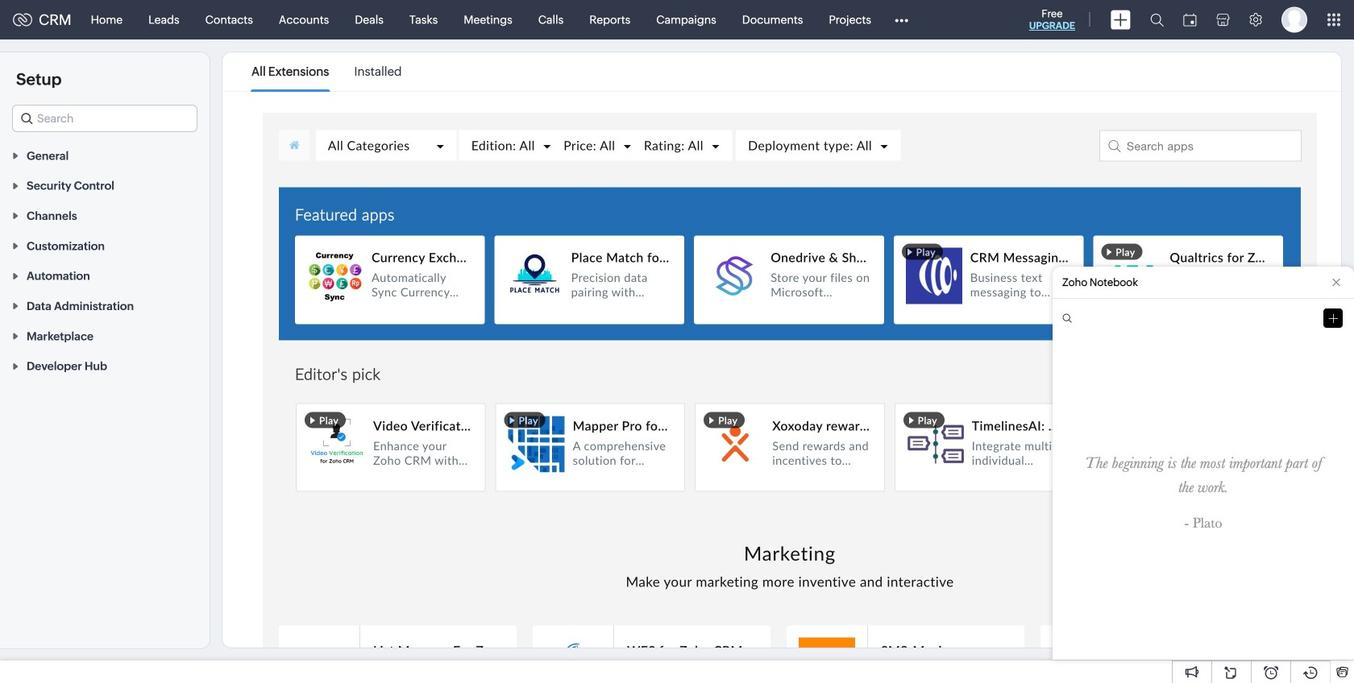 Task type: describe. For each thing, give the bounding box(es) containing it.
Search text field
[[13, 106, 197, 131]]

create menu element
[[1102, 0, 1141, 39]]

profile image
[[1282, 7, 1308, 33]]

profile element
[[1273, 0, 1318, 39]]



Task type: vqa. For each thing, say whether or not it's contained in the screenshot.
search 'text field'
yes



Task type: locate. For each thing, give the bounding box(es) containing it.
calendar image
[[1184, 13, 1198, 26]]

Other Modules field
[[885, 7, 919, 33]]

search image
[[1151, 13, 1165, 27]]

logo image
[[13, 13, 32, 26]]

None field
[[12, 105, 198, 132]]

search element
[[1141, 0, 1174, 40]]

create menu image
[[1111, 10, 1132, 29]]



